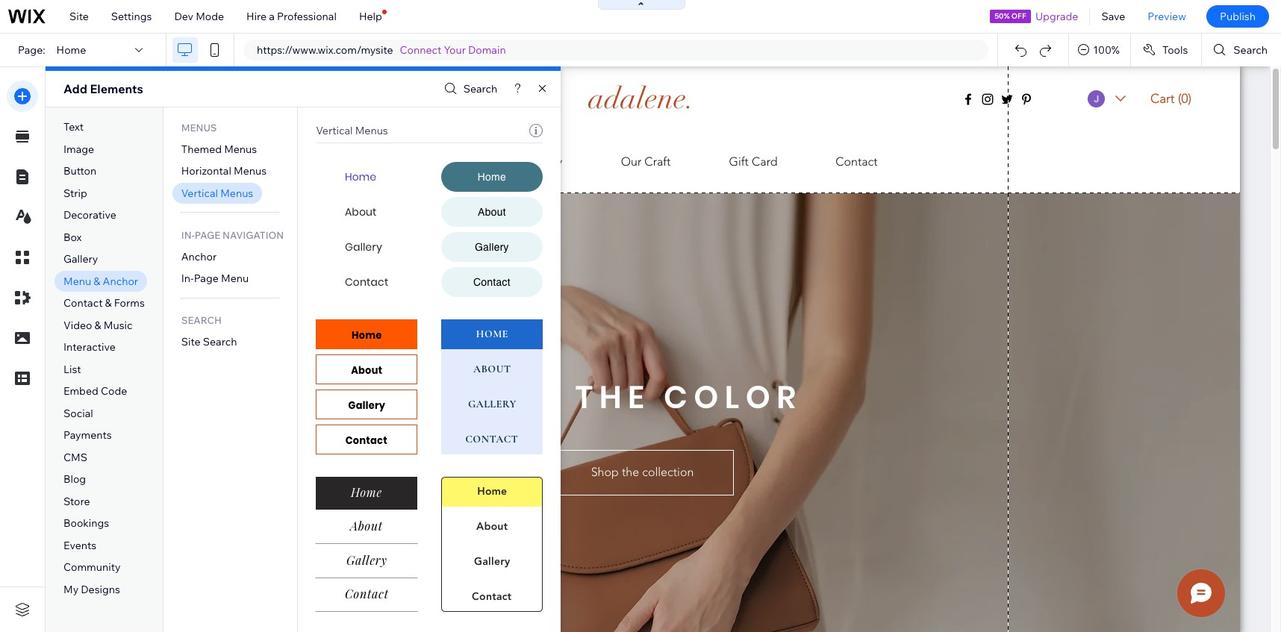 Task type: locate. For each thing, give the bounding box(es) containing it.
menu down gallery
[[63, 275, 91, 288]]

& for menu
[[94, 275, 100, 288]]

& left forms
[[105, 297, 112, 310]]

& right video
[[95, 319, 101, 332]]

interactive
[[63, 341, 116, 354]]

page down in-page navigation at the top left of page
[[194, 272, 219, 285]]

1 vertical spatial anchor
[[103, 275, 138, 288]]

menu
[[221, 272, 249, 285], [63, 275, 91, 288]]

search
[[1234, 43, 1268, 57], [463, 82, 498, 96], [181, 315, 222, 327], [203, 336, 237, 349]]

events
[[63, 539, 97, 553]]

tools button
[[1131, 34, 1202, 66]]

page for navigation
[[195, 229, 220, 241]]

horizontal menus
[[181, 164, 267, 178]]

search button down your
[[440, 78, 498, 100]]

1 vertical spatial vertical
[[181, 186, 218, 200]]

horizontal
[[181, 164, 231, 178]]

menu & anchor
[[63, 275, 138, 288]]

& up contact & forms
[[94, 275, 100, 288]]

preview
[[1148, 10, 1186, 23]]

dev mode
[[174, 10, 224, 23]]

anchor
[[181, 250, 217, 263], [103, 275, 138, 288]]

0 horizontal spatial search button
[[440, 78, 498, 100]]

off
[[1012, 11, 1027, 21]]

button
[[63, 164, 97, 178]]

home
[[56, 43, 86, 57]]

search button down publish
[[1202, 34, 1281, 66]]

in- for in-page menu
[[181, 272, 194, 285]]

page for menu
[[194, 272, 219, 285]]

0 horizontal spatial menu
[[63, 275, 91, 288]]

2 vertical spatial &
[[95, 319, 101, 332]]

add elements
[[63, 81, 143, 96]]

in- up the in-page menu
[[181, 229, 195, 241]]

page
[[195, 229, 220, 241], [194, 272, 219, 285]]

0 vertical spatial search button
[[1202, 34, 1281, 66]]

text
[[63, 120, 84, 134]]

50% off
[[995, 11, 1027, 21]]

0 vertical spatial site
[[69, 10, 89, 23]]

search button
[[1202, 34, 1281, 66], [440, 78, 498, 100]]

0 vertical spatial &
[[94, 275, 100, 288]]

box
[[63, 231, 82, 244]]

https://www.wix.com/mysite
[[257, 43, 393, 57]]

1 vertical spatial vertical menus
[[181, 186, 253, 200]]

1 vertical spatial &
[[105, 297, 112, 310]]

bookings
[[63, 517, 109, 531]]

1 vertical spatial site
[[181, 336, 201, 349]]

page up the in-page menu
[[195, 229, 220, 241]]

menu down in-page navigation at the top left of page
[[221, 272, 249, 285]]

site for site search
[[181, 336, 201, 349]]

0 horizontal spatial site
[[69, 10, 89, 23]]

100%
[[1093, 43, 1120, 57]]

& for contact
[[105, 297, 112, 310]]

1 vertical spatial search button
[[440, 78, 498, 100]]

1 vertical spatial page
[[194, 272, 219, 285]]

music
[[104, 319, 133, 332]]

a
[[269, 10, 275, 23]]

1 vertical spatial in-
[[181, 272, 194, 285]]

my
[[63, 583, 79, 597]]

1 horizontal spatial site
[[181, 336, 201, 349]]

domain
[[468, 43, 506, 57]]

list
[[63, 363, 81, 376]]

anchor up the in-page menu
[[181, 250, 217, 263]]

menus
[[181, 122, 217, 133], [355, 124, 388, 137], [224, 142, 257, 156], [234, 164, 267, 178], [220, 186, 253, 200]]

1 horizontal spatial search button
[[1202, 34, 1281, 66]]

& for video
[[95, 319, 101, 332]]

embed code
[[63, 385, 127, 398]]

0 vertical spatial page
[[195, 229, 220, 241]]

anchor up forms
[[103, 275, 138, 288]]

tools
[[1163, 43, 1188, 57]]

site search
[[181, 336, 237, 349]]

50%
[[995, 11, 1010, 21]]

0 vertical spatial anchor
[[181, 250, 217, 263]]

site down the in-page menu
[[181, 336, 201, 349]]

1 horizontal spatial vertical
[[316, 124, 353, 137]]

0 horizontal spatial vertical menus
[[181, 186, 253, 200]]

publish
[[1220, 10, 1256, 23]]

0 vertical spatial in-
[[181, 229, 195, 241]]

1 horizontal spatial vertical menus
[[316, 124, 388, 137]]

gallery
[[63, 253, 98, 266]]

vertical menus
[[316, 124, 388, 137], [181, 186, 253, 200]]

site
[[69, 10, 89, 23], [181, 336, 201, 349]]

&
[[94, 275, 100, 288], [105, 297, 112, 310], [95, 319, 101, 332]]

in-
[[181, 229, 195, 241], [181, 272, 194, 285]]

1 in- from the top
[[181, 229, 195, 241]]

publish button
[[1207, 5, 1269, 28]]

my designs
[[63, 583, 120, 597]]

2 in- from the top
[[181, 272, 194, 285]]

site up home
[[69, 10, 89, 23]]

social
[[63, 407, 93, 420]]

professional
[[277, 10, 337, 23]]

site for site
[[69, 10, 89, 23]]

save
[[1102, 10, 1126, 23]]

in- down in-page navigation at the top left of page
[[181, 272, 194, 285]]

100% button
[[1069, 34, 1130, 66]]

search down domain
[[463, 82, 498, 96]]

vertical
[[316, 124, 353, 137], [181, 186, 218, 200]]



Task type: vqa. For each thing, say whether or not it's contained in the screenshot.
Menu & Anchor
yes



Task type: describe. For each thing, give the bounding box(es) containing it.
save button
[[1091, 0, 1137, 33]]

search up site search
[[181, 315, 222, 327]]

themed menus
[[181, 142, 257, 156]]

cms
[[63, 451, 87, 464]]

in- for in-page navigation
[[181, 229, 195, 241]]

video
[[63, 319, 92, 332]]

elements
[[90, 81, 143, 96]]

in-page menu
[[181, 272, 249, 285]]

0 vertical spatial vertical
[[316, 124, 353, 137]]

contact
[[63, 297, 103, 310]]

store
[[63, 495, 90, 508]]

strip
[[63, 186, 87, 200]]

embed
[[63, 385, 98, 398]]

hire
[[246, 10, 267, 23]]

help
[[359, 10, 382, 23]]

0 horizontal spatial vertical
[[181, 186, 218, 200]]

forms
[[114, 297, 145, 310]]

0 horizontal spatial anchor
[[103, 275, 138, 288]]

add
[[63, 81, 87, 96]]

navigation
[[223, 229, 284, 241]]

search down the in-page menu
[[203, 336, 237, 349]]

payments
[[63, 429, 112, 442]]

in-page navigation
[[181, 229, 284, 241]]

mode
[[196, 10, 224, 23]]

code
[[101, 385, 127, 398]]

https://www.wix.com/mysite connect your domain
[[257, 43, 506, 57]]

connect
[[400, 43, 442, 57]]

preview button
[[1137, 0, 1198, 33]]

dev
[[174, 10, 193, 23]]

designs
[[81, 583, 120, 597]]

decorative
[[63, 209, 116, 222]]

themed
[[181, 142, 222, 156]]

community
[[63, 561, 121, 575]]

upgrade
[[1036, 10, 1079, 23]]

your
[[444, 43, 466, 57]]

settings
[[111, 10, 152, 23]]

blog
[[63, 473, 86, 486]]

1 horizontal spatial anchor
[[181, 250, 217, 263]]

search down publish button
[[1234, 43, 1268, 57]]

contact & forms
[[63, 297, 145, 310]]

0 vertical spatial vertical menus
[[316, 124, 388, 137]]

video & music
[[63, 319, 133, 332]]

1 horizontal spatial menu
[[221, 272, 249, 285]]

hire a professional
[[246, 10, 337, 23]]

image
[[63, 142, 94, 156]]



